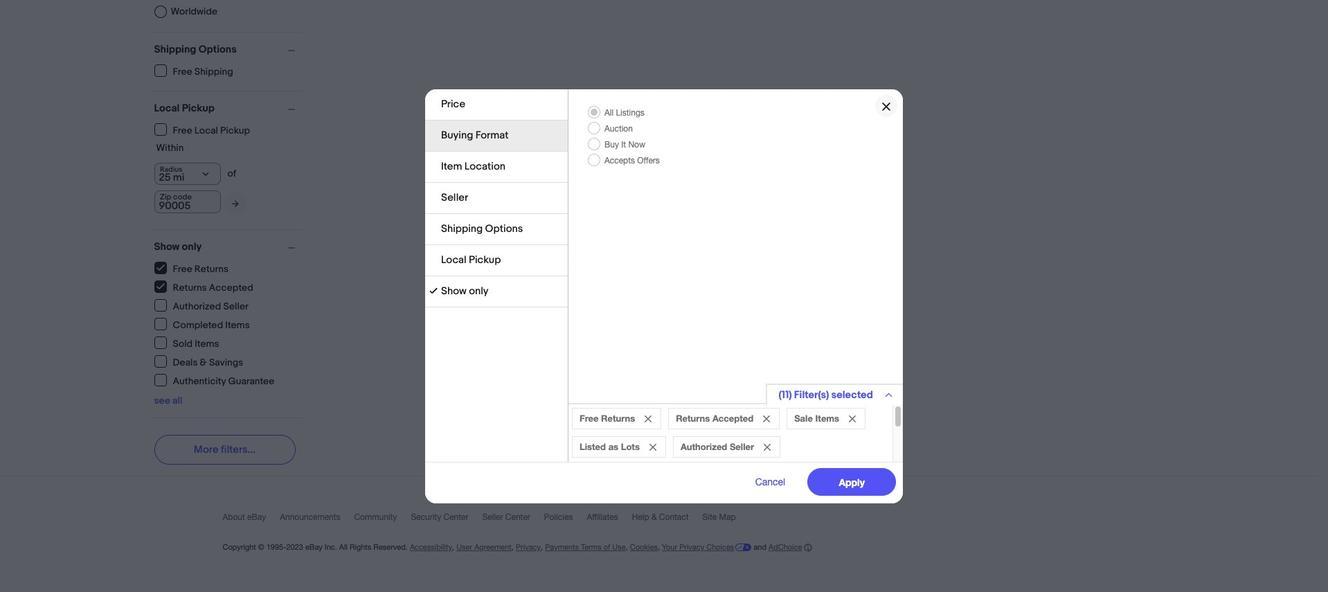 Task type: vqa. For each thing, say whether or not it's contained in the screenshot.
128
no



Task type: locate. For each thing, give the bounding box(es) containing it.
returns
[[195, 263, 229, 275], [173, 282, 207, 293], [601, 413, 635, 424], [676, 413, 710, 424]]

ebay
[[247, 513, 266, 522], [305, 543, 323, 551]]

free for free local pickup link at top left
[[173, 124, 192, 136]]

shipping options button
[[154, 43, 301, 56]]

items up savings
[[225, 319, 250, 331]]

1 vertical spatial free returns
[[580, 413, 635, 424]]

free up returns accepted link at the top left
[[173, 263, 192, 275]]

show inside tab
[[441, 284, 467, 298]]

authenticity guarantee link
[[154, 374, 275, 387]]

privacy down 'seller center' link
[[516, 543, 541, 551]]

show only right the filter applied image
[[441, 284, 489, 298]]

authorized up completed
[[173, 300, 221, 312]]

only
[[182, 240, 202, 254], [469, 284, 489, 298]]

user
[[457, 543, 473, 551]]

options up free shipping
[[199, 43, 237, 56]]

shipping options up free shipping link
[[154, 43, 237, 56]]

1 vertical spatial returns accepted
[[676, 413, 754, 424]]

free
[[173, 65, 192, 77], [173, 124, 192, 136], [173, 263, 192, 275], [580, 413, 599, 424]]

0 horizontal spatial options
[[199, 43, 237, 56]]

deals & savings link
[[154, 355, 244, 368]]

& right deals on the left of page
[[200, 356, 207, 368]]

buying format
[[441, 129, 509, 142]]

0 vertical spatial shipping options
[[154, 43, 237, 56]]

of up apply within filter icon
[[228, 168, 236, 179]]

1 horizontal spatial pickup
[[220, 124, 250, 136]]

returns accepted left remove filter - show only - returns accepted image
[[676, 413, 754, 424]]

0 horizontal spatial authorized
[[173, 300, 221, 312]]

1 horizontal spatial local pickup
[[441, 253, 501, 266]]

0 vertical spatial accepted
[[209, 282, 253, 293]]

deals & savings
[[173, 356, 243, 368]]

0 vertical spatial pickup
[[182, 102, 215, 115]]

free returns
[[173, 263, 229, 275], [580, 413, 635, 424]]

ebay right about
[[247, 513, 266, 522]]

show only button
[[154, 240, 301, 254]]

all
[[339, 543, 348, 551]]

completed items link
[[154, 318, 251, 331]]

accepted inside dialog
[[713, 413, 754, 424]]

local down local pickup dropdown button
[[195, 124, 218, 136]]

local pickup up free local pickup link at top left
[[154, 102, 215, 115]]

1 vertical spatial only
[[469, 284, 489, 298]]

returns accepted
[[173, 282, 253, 293], [676, 413, 754, 424]]

sold items
[[173, 338, 219, 350]]

0 horizontal spatial only
[[182, 240, 202, 254]]

shipping options down the location
[[441, 222, 523, 235]]

1 vertical spatial items
[[195, 338, 219, 350]]

copyright
[[223, 543, 256, 551]]

0 horizontal spatial privacy
[[516, 543, 541, 551]]

free returns inside dialog
[[580, 413, 635, 424]]

items down (11) filter(s) selected
[[816, 413, 840, 424]]

returns up returns accepted link at the top left
[[195, 263, 229, 275]]

accepted up authorized seller link
[[209, 282, 253, 293]]

show right the filter applied image
[[441, 284, 467, 298]]

sale items
[[795, 413, 840, 424]]

2 privacy from the left
[[680, 543, 705, 551]]

0 horizontal spatial of
[[228, 168, 236, 179]]

shipping up free shipping link
[[154, 43, 196, 56]]

choices
[[707, 543, 735, 551]]

1 horizontal spatial center
[[506, 513, 531, 522]]

cookies
[[630, 543, 658, 551]]

1 , from the left
[[452, 543, 455, 551]]

privacy right the your
[[680, 543, 705, 551]]

authorized seller
[[173, 300, 249, 312], [681, 441, 755, 452]]

shipping down item at the left
[[441, 222, 483, 235]]

returns accepted up authorized seller link
[[173, 282, 253, 293]]

returns up as
[[601, 413, 635, 424]]

options
[[199, 43, 237, 56], [485, 222, 523, 235]]

0 vertical spatial show only
[[154, 240, 202, 254]]

seller left remove filter - show only - authorized seller icon
[[730, 441, 755, 452]]

1 horizontal spatial shipping options
[[441, 222, 523, 235]]

pickup inside tab list
[[469, 253, 501, 266]]

community
[[354, 513, 397, 522]]

ebay inside 'link'
[[247, 513, 266, 522]]

worldwide link
[[154, 6, 218, 18]]

center
[[444, 513, 469, 522], [506, 513, 531, 522]]

free up within
[[173, 124, 192, 136]]

within
[[156, 142, 184, 154]]

help & contact
[[632, 513, 689, 522]]

user agreement link
[[457, 543, 512, 551]]

1 horizontal spatial of
[[604, 543, 611, 551]]

0 vertical spatial of
[[228, 168, 236, 179]]

shipping
[[154, 43, 196, 56], [195, 65, 233, 77], [441, 222, 483, 235]]

1 vertical spatial accepted
[[713, 413, 754, 424]]

2 center from the left
[[506, 513, 531, 522]]

, left privacy link
[[512, 543, 514, 551]]

lots
[[621, 441, 640, 452]]

savings
[[209, 356, 243, 368]]

2 vertical spatial items
[[816, 413, 840, 424]]

only right the filter applied image
[[469, 284, 489, 298]]

policies
[[544, 513, 573, 522]]

1 horizontal spatial authorized
[[681, 441, 728, 452]]

center right the "security"
[[444, 513, 469, 522]]

accepted left remove filter - show only - returns accepted image
[[713, 413, 754, 424]]

free inside free returns link
[[173, 263, 192, 275]]

1 horizontal spatial authorized seller
[[681, 441, 755, 452]]

1 horizontal spatial options
[[485, 222, 523, 235]]

1 horizontal spatial accepted
[[713, 413, 754, 424]]

show only up free returns link
[[154, 240, 202, 254]]

items
[[225, 319, 250, 331], [195, 338, 219, 350], [816, 413, 840, 424]]

cancel button
[[740, 468, 801, 496]]

1 horizontal spatial free returns
[[580, 413, 635, 424]]

, left cookies link
[[626, 543, 628, 551]]

1 vertical spatial options
[[485, 222, 523, 235]]

0 vertical spatial authorized seller
[[173, 300, 249, 312]]

show only inside tab
[[441, 284, 489, 298]]

1 horizontal spatial privacy
[[680, 543, 705, 551]]

authorized inside dialog
[[681, 441, 728, 452]]

2 horizontal spatial local
[[441, 253, 467, 266]]

agreement
[[475, 543, 512, 551]]

affiliates
[[587, 513, 619, 522]]

local pickup up the show only tab
[[441, 253, 501, 266]]

inc.
[[325, 543, 337, 551]]

as
[[609, 441, 619, 452]]

2 vertical spatial shipping
[[441, 222, 483, 235]]

0 horizontal spatial authorized seller
[[173, 300, 249, 312]]

free inside free shipping link
[[173, 65, 192, 77]]

0 vertical spatial only
[[182, 240, 202, 254]]

free inside free local pickup link
[[173, 124, 192, 136]]

only inside tab
[[469, 284, 489, 298]]

1 horizontal spatial returns accepted
[[676, 413, 754, 424]]

local up the show only tab
[[441, 253, 467, 266]]

0 horizontal spatial show only
[[154, 240, 202, 254]]

1 vertical spatial authorized
[[681, 441, 728, 452]]

remove filter - show only - sale items image
[[849, 415, 856, 422]]

0 horizontal spatial ebay
[[247, 513, 266, 522]]

authorized right remove filter - show only - listed as lots image
[[681, 441, 728, 452]]

& right help
[[652, 513, 657, 522]]

free for free shipping link
[[173, 65, 192, 77]]

, left payments
[[541, 543, 543, 551]]

authorized seller up the completed items
[[173, 300, 249, 312]]

free returns up returns accepted link at the top left
[[173, 263, 229, 275]]

0 vertical spatial items
[[225, 319, 250, 331]]

0 vertical spatial local
[[154, 102, 180, 115]]

location
[[465, 160, 506, 173]]

2 horizontal spatial pickup
[[469, 253, 501, 266]]

shipping down shipping options dropdown button
[[195, 65, 233, 77]]

filters...
[[221, 443, 256, 457]]

tab list inside dialog
[[425, 89, 568, 307]]

dialog containing price
[[0, 0, 1329, 592]]

and adchoice
[[752, 543, 803, 551]]

1 vertical spatial ebay
[[305, 543, 323, 551]]

adchoice
[[769, 543, 803, 551]]

1 horizontal spatial items
[[225, 319, 250, 331]]

1 vertical spatial &
[[652, 513, 657, 522]]

2 vertical spatial pickup
[[469, 253, 501, 266]]

0 horizontal spatial local
[[154, 102, 180, 115]]

, left user
[[452, 543, 455, 551]]

pickup up free local pickup link at top left
[[182, 102, 215, 115]]

0 vertical spatial show
[[154, 240, 180, 254]]

0 horizontal spatial shipping options
[[154, 43, 237, 56]]

authorized seller left remove filter - show only - authorized seller icon
[[681, 441, 755, 452]]

announcements link
[[280, 513, 354, 529]]

free inside dialog
[[580, 413, 599, 424]]

pickup down local pickup dropdown button
[[220, 124, 250, 136]]

reserved.
[[374, 543, 408, 551]]

1 horizontal spatial show only
[[441, 284, 489, 298]]

of
[[228, 168, 236, 179], [604, 543, 611, 551]]

tab list containing price
[[425, 89, 568, 307]]

completed items
[[173, 319, 250, 331]]

1 horizontal spatial local
[[195, 124, 218, 136]]

free for free returns link
[[173, 263, 192, 275]]

items for sale items
[[816, 413, 840, 424]]

0 horizontal spatial &
[[200, 356, 207, 368]]

deals
[[173, 356, 198, 368]]

show only
[[154, 240, 202, 254], [441, 284, 489, 298]]

seller center link
[[483, 513, 544, 529]]

apply within filter image
[[232, 199, 239, 208]]

1 vertical spatial authorized seller
[[681, 441, 755, 452]]

center up privacy link
[[506, 513, 531, 522]]

free down shipping options dropdown button
[[173, 65, 192, 77]]

items up deals & savings
[[195, 338, 219, 350]]

your privacy choices link
[[662, 543, 752, 551]]

0 vertical spatial ebay
[[247, 513, 266, 522]]

adchoice link
[[769, 543, 813, 552]]

1 horizontal spatial show
[[441, 284, 467, 298]]

1 horizontal spatial only
[[469, 284, 489, 298]]

only up free returns link
[[182, 240, 202, 254]]

, left the your
[[658, 543, 660, 551]]

1 vertical spatial shipping options
[[441, 222, 523, 235]]

show up free returns link
[[154, 240, 180, 254]]

options up the show only tab
[[485, 222, 523, 235]]

dialog
[[0, 0, 1329, 592]]

5 , from the left
[[658, 543, 660, 551]]

1 horizontal spatial ebay
[[305, 543, 323, 551]]

& for contact
[[652, 513, 657, 522]]

0 horizontal spatial returns accepted
[[173, 282, 253, 293]]

local up within
[[154, 102, 180, 115]]

seller up agreement
[[483, 513, 503, 522]]

accepted
[[209, 282, 253, 293], [713, 413, 754, 424]]

2 horizontal spatial items
[[816, 413, 840, 424]]

0 vertical spatial &
[[200, 356, 207, 368]]

see all
[[154, 395, 182, 407]]

1 vertical spatial local pickup
[[441, 253, 501, 266]]

0 vertical spatial returns accepted
[[173, 282, 253, 293]]

authorized
[[173, 300, 221, 312], [681, 441, 728, 452]]

tab list
[[425, 89, 568, 307]]

authorized seller inside dialog
[[681, 441, 755, 452]]

1 horizontal spatial &
[[652, 513, 657, 522]]

0 horizontal spatial free returns
[[173, 263, 229, 275]]

1 vertical spatial show
[[441, 284, 467, 298]]

pickup up the show only tab
[[469, 253, 501, 266]]

of left use
[[604, 543, 611, 551]]

0 vertical spatial local pickup
[[154, 102, 215, 115]]

0 horizontal spatial accepted
[[209, 282, 253, 293]]

free up listed
[[580, 413, 599, 424]]

seller up the completed items
[[223, 300, 249, 312]]

1 vertical spatial local
[[195, 124, 218, 136]]

2 , from the left
[[512, 543, 514, 551]]

about ebay
[[223, 513, 266, 522]]

3 , from the left
[[541, 543, 543, 551]]

ebay left "inc."
[[305, 543, 323, 551]]

1 vertical spatial show only
[[441, 284, 489, 298]]

0 horizontal spatial center
[[444, 513, 469, 522]]

free returns up listed as lots
[[580, 413, 635, 424]]

None text field
[[154, 191, 221, 213]]

completed
[[173, 319, 223, 331]]

0 horizontal spatial items
[[195, 338, 219, 350]]

1 center from the left
[[444, 513, 469, 522]]



Task type: describe. For each thing, give the bounding box(es) containing it.
copyright © 1995-2023 ebay inc. all rights reserved. accessibility , user agreement , privacy , payments terms of use , cookies , your privacy choices
[[223, 543, 735, 551]]

1 vertical spatial pickup
[[220, 124, 250, 136]]

seller down item at the left
[[441, 191, 468, 204]]

more filters... button
[[154, 435, 295, 465]]

your
[[662, 543, 678, 551]]

authorized seller link
[[154, 299, 249, 312]]

items for sold items
[[195, 338, 219, 350]]

remove filter - show only - authorized seller image
[[764, 444, 771, 451]]

free shipping link
[[154, 64, 234, 77]]

item
[[441, 160, 462, 173]]

accessibility link
[[410, 543, 452, 551]]

payments
[[545, 543, 579, 551]]

©
[[258, 543, 264, 551]]

affiliates link
[[587, 513, 632, 529]]

remove filter - show only - returns accepted image
[[764, 415, 771, 422]]

listed as lots
[[580, 441, 640, 452]]

guarantee
[[228, 375, 275, 387]]

free local pickup
[[173, 124, 250, 136]]

1 privacy from the left
[[516, 543, 541, 551]]

0 vertical spatial options
[[199, 43, 237, 56]]

sold
[[173, 338, 193, 350]]

returns accepted link
[[154, 281, 254, 293]]

show only tab
[[425, 276, 568, 307]]

community link
[[354, 513, 411, 529]]

terms
[[581, 543, 602, 551]]

about ebay link
[[223, 513, 280, 529]]

remove filter - show only - free returns image
[[645, 415, 652, 422]]

shipping options inside dialog
[[441, 222, 523, 235]]

returns right the remove filter - show only - free returns icon
[[676, 413, 710, 424]]

and
[[754, 543, 767, 551]]

authenticity guarantee
[[173, 375, 275, 387]]

all
[[173, 395, 182, 407]]

security center link
[[411, 513, 483, 529]]

1995-
[[267, 543, 286, 551]]

cancel
[[756, 476, 786, 487]]

& for savings
[[200, 356, 207, 368]]

announcements
[[280, 513, 341, 522]]

use
[[613, 543, 626, 551]]

center for security center
[[444, 513, 469, 522]]

2023
[[286, 543, 303, 551]]

0 horizontal spatial pickup
[[182, 102, 215, 115]]

cookies link
[[630, 543, 658, 551]]

filter(s)
[[795, 388, 829, 401]]

site
[[703, 513, 717, 522]]

buying
[[441, 129, 473, 142]]

contact
[[659, 513, 689, 522]]

item location
[[441, 160, 506, 173]]

see
[[154, 395, 170, 407]]

listed
[[580, 441, 606, 452]]

(11)
[[779, 388, 792, 401]]

security center
[[411, 513, 469, 522]]

(11) filter(s) selected
[[779, 388, 874, 401]]

accessibility
[[410, 543, 452, 551]]

remove filter - show only - listed as lots image
[[650, 444, 657, 451]]

1 vertical spatial of
[[604, 543, 611, 551]]

authenticity
[[173, 375, 226, 387]]

site map link
[[703, 513, 750, 529]]

more
[[194, 443, 219, 457]]

0 vertical spatial free returns
[[173, 263, 229, 275]]

apply
[[839, 476, 865, 488]]

help
[[632, 513, 650, 522]]

seller center
[[483, 513, 531, 522]]

(11) filter(s) selected button
[[766, 383, 903, 405]]

2 vertical spatial local
[[441, 253, 467, 266]]

free shipping
[[173, 65, 233, 77]]

rights
[[350, 543, 372, 551]]

0 vertical spatial shipping
[[154, 43, 196, 56]]

local pickup button
[[154, 102, 301, 115]]

0 vertical spatial authorized
[[173, 300, 221, 312]]

about
[[223, 513, 245, 522]]

security
[[411, 513, 441, 522]]

policies link
[[544, 513, 587, 529]]

1 vertical spatial shipping
[[195, 65, 233, 77]]

returns down free returns link
[[173, 282, 207, 293]]

format
[[476, 129, 509, 142]]

items for completed items
[[225, 319, 250, 331]]

apply button
[[808, 468, 896, 496]]

options inside tab list
[[485, 222, 523, 235]]

shipping inside tab list
[[441, 222, 483, 235]]

selected
[[832, 388, 874, 401]]

4 , from the left
[[626, 543, 628, 551]]

returns accepted inside returns accepted link
[[173, 282, 253, 293]]

returns accepted inside dialog
[[676, 413, 754, 424]]

0 horizontal spatial show
[[154, 240, 180, 254]]

site map
[[703, 513, 736, 522]]

center for seller center
[[506, 513, 531, 522]]

sale
[[795, 413, 813, 424]]

map
[[720, 513, 736, 522]]

payments terms of use link
[[545, 543, 626, 551]]

filter applied image
[[430, 286, 438, 295]]

local pickup inside tab list
[[441, 253, 501, 266]]

privacy link
[[516, 543, 541, 551]]

price
[[441, 97, 466, 111]]

help & contact link
[[632, 513, 703, 529]]

0 horizontal spatial local pickup
[[154, 102, 215, 115]]

sold items link
[[154, 337, 220, 350]]

more filters...
[[194, 443, 256, 457]]

worldwide
[[171, 6, 218, 17]]

see all button
[[154, 395, 182, 407]]



